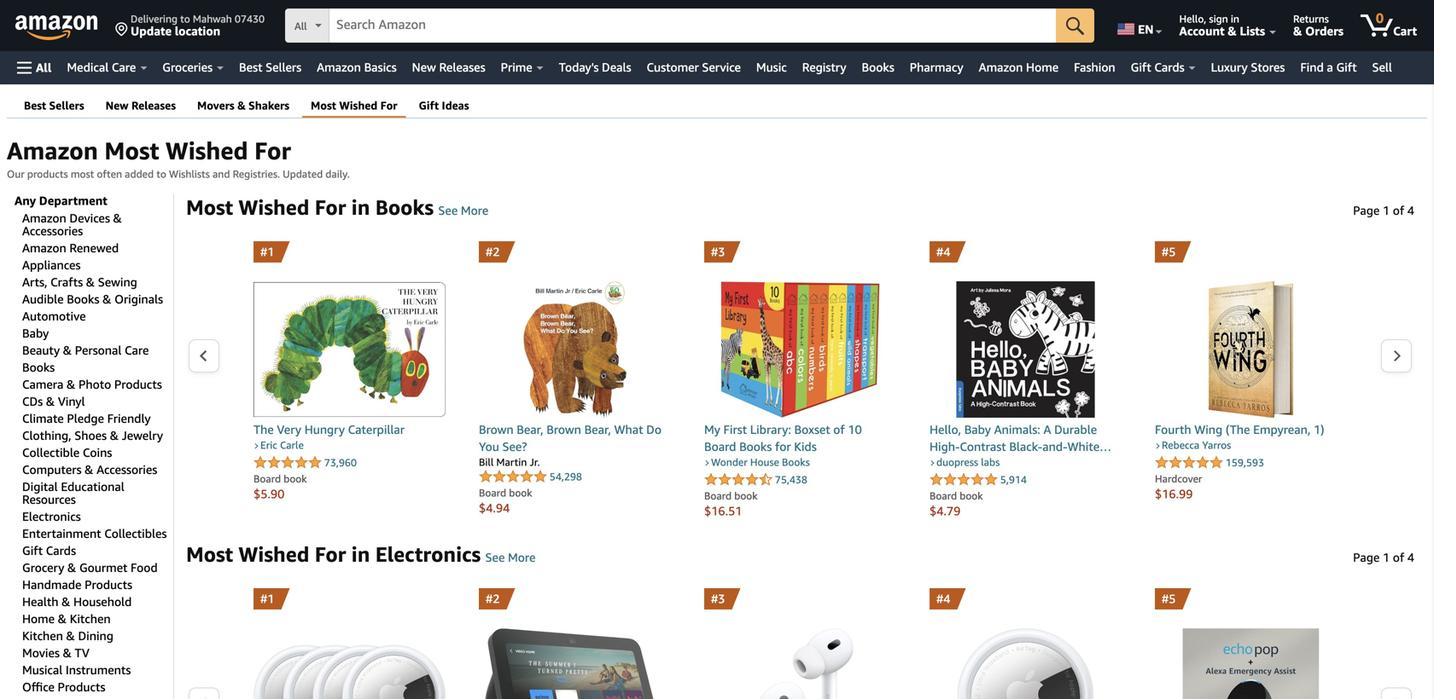 Task type: locate. For each thing, give the bounding box(es) containing it.
0 vertical spatial home
[[1026, 60, 1059, 74]]

1 horizontal spatial best sellers link
[[231, 55, 309, 79]]

0 horizontal spatial bear,
[[517, 423, 543, 437]]

brown bear, brown bear, what do you see? link
[[479, 422, 671, 456]]

board inside board book $4.94
[[479, 487, 506, 499]]

book inside board book $4.79
[[960, 490, 983, 502]]

book down 5,914 link
[[960, 490, 983, 502]]

accessories
[[22, 224, 83, 238], [97, 463, 157, 477]]

1 vertical spatial page 1 of 4
[[1353, 551, 1414, 565]]

0 vertical spatial #5
[[1162, 245, 1176, 259]]

1 vertical spatial best sellers link
[[24, 99, 84, 113]]

1 vertical spatial best
[[24, 99, 46, 112]]

most down 'amazon basics' "link"
[[311, 99, 336, 112]]

2 page 1 of 4 from the top
[[1353, 551, 1414, 565]]

handmade
[[22, 578, 81, 592]]

see inside most wished for in books see more
[[438, 204, 458, 218]]

1 #5 from the top
[[1162, 245, 1176, 259]]

0 vertical spatial page 1 of 4
[[1353, 204, 1414, 218]]

0 vertical spatial 4
[[1407, 204, 1414, 218]]

& up kitchen & dining link
[[58, 612, 67, 627]]

tree
[[15, 194, 174, 700]]

0 vertical spatial #4
[[936, 245, 950, 259]]

1 horizontal spatial home
[[1026, 60, 1059, 74]]

book inside board book $16.51
[[734, 490, 758, 502]]

tree item
[[22, 694, 173, 700]]

gift ideas
[[419, 99, 469, 112]]

for down daily.
[[315, 195, 346, 220]]

hello, baby animals: a durable high-contrast black-and-white… duopress labs
[[930, 423, 1111, 469]]

board book $5.90
[[254, 473, 307, 501]]

care right personal
[[125, 344, 149, 358]]

1 vertical spatial to
[[156, 168, 166, 180]]

vinyl
[[58, 395, 85, 409]]

home
[[1026, 60, 1059, 74], [22, 612, 55, 627]]

cart
[[1393, 24, 1417, 38]]

amazon up the most wished for
[[317, 60, 361, 74]]

computers
[[22, 463, 82, 477]]

electronics down the $4.94 at the left bottom of the page
[[375, 542, 481, 567]]

2 #1 from the top
[[260, 592, 274, 606]]

gift up grocery
[[22, 544, 43, 558]]

see more link
[[438, 204, 488, 218], [485, 551, 536, 565]]

1 previous image from the top
[[199, 350, 208, 363]]

1 vertical spatial sellers
[[49, 99, 84, 112]]

10
[[848, 423, 862, 437]]

2 #2 from the top
[[486, 592, 500, 606]]

1 horizontal spatial new
[[412, 60, 436, 74]]

carle
[[280, 440, 304, 452]]

wished down the $5.90
[[239, 542, 309, 567]]

new releases down medical care link at top left
[[106, 99, 176, 112]]

#1
[[260, 245, 274, 259], [260, 592, 274, 606]]

0 horizontal spatial cards
[[46, 544, 76, 558]]

cards down account
[[1154, 60, 1185, 74]]

1 horizontal spatial sellers
[[266, 60, 301, 74]]

0 horizontal spatial accessories
[[22, 224, 83, 238]]

#3 for books
[[711, 245, 725, 259]]

2 bear, from the left
[[584, 423, 611, 437]]

book down 75,438 link
[[734, 490, 758, 502]]

hello, sign in
[[1179, 13, 1239, 25]]

1 horizontal spatial more
[[508, 551, 536, 565]]

amazon for home
[[979, 60, 1023, 74]]

0 vertical spatial #2
[[486, 245, 500, 259]]

0 horizontal spatial all
[[36, 61, 52, 75]]

board inside board book $4.79
[[930, 490, 957, 502]]

0 vertical spatial books link
[[854, 55, 902, 79]]

0 vertical spatial gift cards link
[[1123, 55, 1203, 79]]

educational
[[61, 480, 124, 494]]

book for $4.79
[[960, 490, 983, 502]]

1 page 1 of 4 from the top
[[1353, 204, 1414, 218]]

electronics down resources at the bottom of page
[[22, 510, 81, 524]]

#2 for most wished for in books
[[486, 245, 500, 259]]

kitchen & dining link
[[22, 630, 113, 644]]

& up home & kitchen link
[[62, 595, 70, 609]]

appliances link
[[22, 258, 81, 272]]

best sellers inside navigation navigation
[[239, 60, 301, 74]]

cds
[[22, 395, 43, 409]]

0 horizontal spatial new
[[106, 99, 129, 112]]

group
[[22, 208, 173, 700]]

previous image
[[199, 350, 208, 363], [199, 699, 208, 700]]

0 horizontal spatial kitchen
[[22, 630, 63, 644]]

2 #5 from the top
[[1162, 592, 1176, 606]]

hello, left sign at top
[[1179, 13, 1206, 25]]

clothing, shoes & jewelry link
[[22, 429, 163, 443]]

amazon home link
[[971, 55, 1066, 79]]

1 4 from the top
[[1407, 204, 1414, 218]]

sellers inside navigation navigation
[[266, 60, 301, 74]]

rebecca
[[1162, 440, 1200, 452]]

1 #4 from the top
[[936, 245, 950, 259]]

best for best sellers link to the top
[[239, 60, 262, 74]]

book for $5.90
[[284, 473, 307, 485]]

0 vertical spatial 1
[[1383, 204, 1390, 218]]

releases up ideas
[[439, 60, 485, 74]]

list
[[220, 242, 1380, 521], [220, 589, 1380, 700]]

fourth wing (the empyrean, 1) rebecca yarros
[[1155, 423, 1324, 452]]

products
[[27, 168, 68, 180]]

wished inside most wished for link
[[339, 99, 378, 112]]

amazon for basics
[[317, 60, 361, 74]]

board up $16.51
[[704, 490, 732, 502]]

1 vertical spatial gift cards link
[[22, 544, 76, 558]]

0 vertical spatial in
[[1231, 13, 1239, 25]]

hardcover $16.99
[[1155, 473, 1202, 501]]

more inside most wished for in electronics see more
[[508, 551, 536, 565]]

0 vertical spatial #3
[[711, 245, 725, 259]]

0 vertical spatial best sellers
[[239, 60, 301, 74]]

book for $4.94
[[509, 487, 532, 499]]

releases inside navigation navigation
[[439, 60, 485, 74]]

0 vertical spatial new releases link
[[404, 55, 493, 79]]

1 vertical spatial #4
[[936, 592, 950, 606]]

#3 for electronics
[[711, 592, 725, 606]]

movers & shakers
[[197, 99, 289, 112]]

wished down registries.
[[239, 195, 309, 220]]

2 #4 from the top
[[936, 592, 950, 606]]

kitchen up movies
[[22, 630, 63, 644]]

accessories down coins on the bottom left of the page
[[97, 463, 157, 477]]

1 for books
[[1383, 204, 1390, 218]]

home inside navigation navigation
[[1026, 60, 1059, 74]]

movies & tv link
[[22, 647, 90, 661]]

amazon inside "link"
[[317, 60, 361, 74]]

care inside navigation navigation
[[112, 60, 136, 74]]

1 vertical spatial #1
[[260, 592, 274, 606]]

0 vertical spatial baby
[[22, 327, 49, 341]]

& left orders
[[1293, 24, 1302, 38]]

board up the $5.90
[[254, 473, 281, 485]]

brown up the 54,298 on the left of page
[[547, 423, 581, 437]]

1 horizontal spatial electronics
[[375, 542, 481, 567]]

kitchen up dining
[[70, 612, 111, 627]]

1 vertical spatial home
[[22, 612, 55, 627]]

cards inside gift cards link
[[1154, 60, 1185, 74]]

care inside amazon devices & accessories amazon renewed appliances arts, crafts & sewing audible books & originals automotive baby beauty & personal care books camera & photo products cds & vinyl climate pledge friendly clothing, shoes & jewelry collectible coins computers & accessories digital educational resources electronics entertainment collectibles gift cards grocery & gourmet food handmade products health & household home & kitchen kitchen & dining movies & tv musical instruments office products
[[125, 344, 149, 358]]

1 vertical spatial new releases link
[[106, 99, 176, 113]]

more inside most wished for in books see more
[[461, 204, 488, 218]]

0 vertical spatial electronics
[[22, 510, 81, 524]]

0 vertical spatial all
[[295, 20, 307, 32]]

find
[[1300, 60, 1324, 74]]

update
[[131, 24, 172, 38]]

2 #3 from the top
[[711, 592, 725, 606]]

4
[[1407, 204, 1414, 218], [1407, 551, 1414, 565]]

for for most wished for in electronics see more
[[315, 542, 346, 567]]

accessories up amazon renewed link
[[22, 224, 83, 238]]

best inside navigation navigation
[[239, 60, 262, 74]]

baby up contrast
[[964, 423, 991, 437]]

luxury stores link
[[1203, 55, 1293, 79]]

and-
[[1042, 440, 1067, 454]]

new releases link down medical care link at top left
[[106, 99, 176, 113]]

martin
[[496, 457, 527, 469]]

1 vertical spatial 4
[[1407, 551, 1414, 565]]

to left mahwah
[[180, 13, 190, 25]]

amazon up appliances
[[22, 241, 66, 255]]

board inside board book $16.51
[[704, 490, 732, 502]]

4 for books
[[1407, 204, 1414, 218]]

best sellers link down all button
[[24, 99, 84, 113]]

for inside most wished for link
[[380, 99, 397, 112]]

collectible coins link
[[22, 446, 112, 460]]

0 vertical spatial page
[[1353, 204, 1380, 218]]

most down and
[[186, 195, 233, 220]]

0 vertical spatial see more link
[[438, 204, 488, 218]]

& up handmade products link
[[67, 561, 76, 575]]

1 vertical spatial electronics
[[375, 542, 481, 567]]

0 vertical spatial more
[[461, 204, 488, 218]]

board up the $4.94 at the left bottom of the page
[[479, 487, 506, 499]]

products down gourmet
[[85, 578, 132, 592]]

climate
[[22, 412, 64, 426]]

for for most wished for
[[380, 99, 397, 112]]

most right food
[[186, 542, 233, 567]]

1 vertical spatial list
[[220, 589, 1380, 700]]

rebecca yarros link
[[1155, 439, 1231, 452]]

book inside board book $4.94
[[509, 487, 532, 499]]

page 1 of 4 for most wished for in books
[[1353, 204, 1414, 218]]

sellers up shakers
[[266, 60, 301, 74]]

new releases up "gift ideas"
[[412, 60, 485, 74]]

new up "gift ideas"
[[412, 60, 436, 74]]

1 horizontal spatial hello,
[[1179, 13, 1206, 25]]

amazon down 'any department'
[[22, 211, 66, 225]]

amazon right pharmacy at right
[[979, 60, 1023, 74]]

the very hungry caterpillar eric carle
[[254, 423, 405, 452]]

book for $16.51
[[734, 490, 758, 502]]

$4.94
[[479, 501, 510, 516]]

wished for most wished for in electronics see more
[[239, 542, 309, 567]]

1 vertical spatial #3
[[711, 592, 725, 606]]

see inside most wished for in electronics see more
[[485, 551, 505, 565]]

1 horizontal spatial cards
[[1154, 60, 1185, 74]]

brown bear, brown bear, what do you see? image
[[479, 282, 671, 418]]

1 horizontal spatial to
[[180, 13, 190, 25]]

department
[[39, 194, 107, 208]]

brown up you
[[479, 423, 514, 437]]

to right added
[[156, 168, 166, 180]]

for down basics
[[380, 99, 397, 112]]

movies
[[22, 647, 60, 661]]

1 vertical spatial best sellers
[[24, 99, 84, 112]]

bear, up see?
[[517, 423, 543, 437]]

best sellers up shakers
[[239, 60, 301, 74]]

prime link
[[493, 55, 551, 79]]

1 horizontal spatial gift cards link
[[1123, 55, 1203, 79]]

page 1 of 4 for most wished for in electronics
[[1353, 551, 1414, 565]]

1 vertical spatial care
[[125, 344, 149, 358]]

1 horizontal spatial baby
[[964, 423, 991, 437]]

to inside the amazon most wished for our products most often added to wishlists and registries.  updated daily.
[[156, 168, 166, 180]]

best
[[239, 60, 262, 74], [24, 99, 46, 112]]

1 vertical spatial accessories
[[97, 463, 157, 477]]

audible books & originals link
[[22, 292, 163, 306]]

bear,
[[517, 423, 543, 437], [584, 423, 611, 437]]

see more link for most wished for in books
[[438, 204, 488, 218]]

1 vertical spatial see more link
[[485, 551, 536, 565]]

contrast
[[960, 440, 1006, 454]]

most inside the amazon most wished for our products most often added to wishlists and registries.  updated daily.
[[104, 137, 159, 165]]

most for most wished for
[[311, 99, 336, 112]]

book down 73,960 link
[[284, 473, 307, 485]]

best down all button
[[24, 99, 46, 112]]

1 vertical spatial page
[[1353, 551, 1380, 565]]

wing
[[1194, 423, 1223, 437]]

group containing amazon devices & accessories
[[22, 208, 173, 700]]

& right movers
[[237, 99, 246, 112]]

health & household link
[[22, 595, 132, 609]]

$5.90 link
[[254, 486, 446, 503]]

products down musical instruments link
[[58, 681, 105, 695]]

0 vertical spatial previous image
[[199, 350, 208, 363]]

wishlists
[[169, 168, 210, 180]]

None submit
[[1056, 9, 1094, 43]]

2 page from the top
[[1353, 551, 1380, 565]]

book inside the board book $5.90
[[284, 473, 307, 485]]

musical
[[22, 664, 63, 678]]

most wished for link
[[311, 99, 397, 113]]

0 vertical spatial care
[[112, 60, 136, 74]]

hardcover
[[1155, 473, 1202, 485]]

& right devices
[[113, 211, 122, 225]]

for up registries.
[[254, 137, 291, 165]]

often
[[97, 168, 122, 180]]

entertainment collectibles link
[[22, 527, 167, 541]]

0 vertical spatial hello,
[[1179, 13, 1206, 25]]

1 vertical spatial hello,
[[930, 423, 961, 437]]

0 horizontal spatial books link
[[22, 361, 55, 375]]

products up friendly
[[114, 378, 162, 392]]

0 vertical spatial of
[[1393, 204, 1404, 218]]

amazon for most
[[7, 137, 98, 165]]

#2 for most wished for in electronics
[[486, 592, 500, 606]]

new inside navigation navigation
[[412, 60, 436, 74]]

1 vertical spatial see
[[485, 551, 505, 565]]

best sellers down all button
[[24, 99, 84, 112]]

hungry
[[305, 423, 345, 437]]

cards down entertainment at the bottom
[[46, 544, 76, 558]]

0 vertical spatial best sellers link
[[231, 55, 309, 79]]

tree containing any department
[[15, 194, 174, 700]]

1 vertical spatial all
[[36, 61, 52, 75]]

1 #1 from the top
[[260, 245, 274, 259]]

releases down groceries
[[131, 99, 176, 112]]

& right cds
[[46, 395, 55, 409]]

1 horizontal spatial bear,
[[584, 423, 611, 437]]

home inside amazon devices & accessories amazon renewed appliances arts, crafts & sewing audible books & originals automotive baby beauty & personal care books camera & photo products cds & vinyl climate pledge friendly clothing, shoes & jewelry collectible coins computers & accessories digital educational resources electronics entertainment collectibles gift cards grocery & gourmet food handmade products health & household home & kitchen kitchen & dining movies & tv musical instruments office products
[[22, 612, 55, 627]]

0 horizontal spatial home
[[22, 612, 55, 627]]

75,438 link
[[704, 472, 807, 489]]

0 horizontal spatial brown
[[479, 423, 514, 437]]

Search Amazon text field
[[330, 9, 1056, 42]]

0 vertical spatial see
[[438, 204, 458, 218]]

0 horizontal spatial baby
[[22, 327, 49, 341]]

amazon devices & accessories amazon renewed appliances arts, crafts & sewing audible books & originals automotive baby beauty & personal care books camera & photo products cds & vinyl climate pledge friendly clothing, shoes & jewelry collectible coins computers & accessories digital educational resources electronics entertainment collectibles gift cards grocery & gourmet food handmade products health & household home & kitchen kitchen & dining movies & tv musical instruments office products
[[22, 211, 167, 695]]

1 1 from the top
[[1383, 204, 1390, 218]]

gift left ideas
[[419, 99, 439, 112]]

animals:
[[994, 423, 1040, 437]]

1 vertical spatial kitchen
[[22, 630, 63, 644]]

for down $5.90 link at the bottom
[[315, 542, 346, 567]]

hello, up the high-
[[930, 423, 961, 437]]

navigation navigation
[[0, 0, 1434, 85]]

0 horizontal spatial best
[[24, 99, 46, 112]]

page for most wished for in books
[[1353, 204, 1380, 218]]

gift inside amazon devices & accessories amazon renewed appliances arts, crafts & sewing audible books & originals automotive baby beauty & personal care books camera & photo products cds & vinyl climate pledge friendly clothing, shoes & jewelry collectible coins computers & accessories digital educational resources electronics entertainment collectibles gift cards grocery & gourmet food handmade products health & household home & kitchen kitchen & dining movies & tv musical instruments office products
[[22, 544, 43, 558]]

1 horizontal spatial kitchen
[[70, 612, 111, 627]]

0 vertical spatial sellers
[[266, 60, 301, 74]]

customer service
[[647, 60, 741, 74]]

2 vertical spatial in
[[351, 542, 370, 567]]

hello, for baby
[[930, 423, 961, 437]]

1 bear, from the left
[[517, 423, 543, 437]]

audible
[[22, 292, 64, 306]]

0 horizontal spatial hello,
[[930, 423, 961, 437]]

bear, left the what
[[584, 423, 611, 437]]

best sellers link up shakers
[[231, 55, 309, 79]]

most up added
[[104, 137, 159, 165]]

1 list from the top
[[220, 242, 1380, 521]]

2 1 from the top
[[1383, 551, 1390, 565]]

tree item inside tree
[[22, 694, 173, 700]]

1 page from the top
[[1353, 204, 1380, 218]]

wonder house books link
[[704, 456, 810, 469]]

home left fashion
[[1026, 60, 1059, 74]]

1 vertical spatial new
[[106, 99, 129, 112]]

2 brown from the left
[[547, 423, 581, 437]]

groceries link
[[155, 55, 231, 79]]

books link right registry
[[854, 55, 902, 79]]

1 #3 from the top
[[711, 245, 725, 259]]

deals
[[602, 60, 631, 74]]

0 horizontal spatial releases
[[131, 99, 176, 112]]

#4 for most wished for in electronics
[[936, 592, 950, 606]]

#1 for most wished for in electronics
[[260, 592, 274, 606]]

2 previous image from the top
[[199, 699, 208, 700]]

$4.79
[[930, 504, 961, 519]]

0 horizontal spatial more
[[461, 204, 488, 218]]

none submit inside all 'search field'
[[1056, 9, 1094, 43]]

0 vertical spatial to
[[180, 13, 190, 25]]

brown
[[479, 423, 514, 437], [547, 423, 581, 437]]

0 horizontal spatial to
[[156, 168, 166, 180]]

more
[[461, 204, 488, 218], [508, 551, 536, 565]]

1 #2 from the top
[[486, 245, 500, 259]]

board up wonder at the bottom
[[704, 440, 736, 454]]

wished up and
[[165, 137, 248, 165]]

automotive
[[22, 309, 86, 324]]

all down amazon 'image'
[[36, 61, 52, 75]]

wished down 'amazon basics' "link"
[[339, 99, 378, 112]]

cards
[[1154, 60, 1185, 74], [46, 544, 76, 558]]

gift cards link up grocery
[[22, 544, 76, 558]]

1 vertical spatial previous image
[[199, 699, 208, 700]]

(the
[[1226, 423, 1250, 437]]

new down medical care link at top left
[[106, 99, 129, 112]]

the very hungry caterpillar link
[[254, 422, 446, 439]]

hello, inside navigation navigation
[[1179, 13, 1206, 25]]

1 horizontal spatial new releases
[[412, 60, 485, 74]]

all right 07430
[[295, 20, 307, 32]]

pharmacy
[[910, 60, 963, 74]]

1 horizontal spatial releases
[[439, 60, 485, 74]]

digital educational resources link
[[22, 480, 124, 507]]

hello, inside hello, baby animals: a durable high-contrast black-and-white… duopress labs
[[930, 423, 961, 437]]

1 horizontal spatial all
[[295, 20, 307, 32]]

electronics link
[[22, 510, 81, 524]]

1 vertical spatial of
[[833, 423, 845, 437]]

gift cards link down en
[[1123, 55, 1203, 79]]

baby up the beauty
[[22, 327, 49, 341]]

board up $4.79
[[930, 490, 957, 502]]

best up movers & shakers
[[239, 60, 262, 74]]

#4 for most wished for in books
[[936, 245, 950, 259]]

sellers down medical
[[49, 99, 84, 112]]

1 vertical spatial more
[[508, 551, 536, 565]]

2 4 from the top
[[1407, 551, 1414, 565]]

$16.99 link
[[1155, 486, 1347, 503]]

baby inside hello, baby animals: a durable high-contrast black-and-white… duopress labs
[[964, 423, 991, 437]]

amazon basics link
[[309, 55, 404, 79]]

1 horizontal spatial best sellers
[[239, 60, 301, 74]]

0 vertical spatial cards
[[1154, 60, 1185, 74]]

board inside the board book $5.90
[[254, 473, 281, 485]]

products
[[114, 378, 162, 392], [85, 578, 132, 592], [58, 681, 105, 695]]

returns
[[1293, 13, 1329, 25]]

0 vertical spatial new
[[412, 60, 436, 74]]

hello,
[[1179, 13, 1206, 25], [930, 423, 961, 437]]

care right medical
[[112, 60, 136, 74]]

best sellers link
[[231, 55, 309, 79], [24, 99, 84, 113]]

most
[[311, 99, 336, 112], [104, 137, 159, 165], [186, 195, 233, 220], [186, 542, 233, 567]]

my first library: boxset of 10 board books for kids image
[[704, 282, 896, 418]]

2 list from the top
[[220, 589, 1380, 700]]

1 vertical spatial #5
[[1162, 592, 1176, 606]]

0 horizontal spatial sellers
[[49, 99, 84, 112]]

music link
[[749, 55, 795, 79]]

books link down the beauty
[[22, 361, 55, 375]]

amazon inside the amazon most wished for our products most often added to wishlists and registries.  updated daily.
[[7, 137, 98, 165]]

amazon up products
[[7, 137, 98, 165]]

1 vertical spatial 1
[[1383, 551, 1390, 565]]

book down 54,298 link
[[509, 487, 532, 499]]

boxset
[[794, 423, 830, 437]]

home down health in the left bottom of the page
[[22, 612, 55, 627]]

new releases link up "gift ideas"
[[404, 55, 493, 79]]



Task type: vqa. For each thing, say whether or not it's contained in the screenshot.
middle supplies
no



Task type: describe. For each thing, give the bounding box(es) containing it.
1 for electronics
[[1383, 551, 1390, 565]]

& up vinyl
[[67, 378, 75, 392]]

amazon most wished for our products most often added to wishlists and registries.  updated daily.
[[7, 137, 350, 180]]

list for books
[[220, 242, 1380, 521]]

gift down en
[[1131, 60, 1151, 74]]

basics
[[364, 60, 397, 74]]

pharmacy link
[[902, 55, 971, 79]]

board inside my first library: boxset of 10 board books for kids wonder house books
[[704, 440, 736, 454]]

added
[[125, 168, 154, 180]]

more for books
[[461, 204, 488, 218]]

my first library: boxset of 10 board books for kids link
[[704, 422, 896, 456]]

previous image for most wished for in books
[[199, 350, 208, 363]]

page for most wished for in electronics
[[1353, 551, 1380, 565]]

4 for electronics
[[1407, 551, 1414, 565]]

hello, baby animals: a durable high-contrast black-and-white… link
[[930, 422, 1122, 456]]

all inside all button
[[36, 61, 52, 75]]

wished for most wished for
[[339, 99, 378, 112]]

& up educational
[[85, 463, 93, 477]]

orders
[[1305, 24, 1344, 38]]

tv
[[75, 647, 90, 661]]

most for most wished for in books see more
[[186, 195, 233, 220]]

fourth wing (the empyrean, 1) image
[[1155, 282, 1347, 418]]

1 vertical spatial books link
[[22, 361, 55, 375]]

pledge
[[67, 412, 104, 426]]

sell link
[[1365, 55, 1400, 79]]

handmade products link
[[22, 578, 132, 592]]

today's
[[559, 60, 599, 74]]

0 horizontal spatial best sellers
[[24, 99, 84, 112]]

& down friendly
[[110, 429, 119, 443]]

medical care
[[67, 60, 136, 74]]

luxury stores
[[1211, 60, 1285, 74]]

0 vertical spatial kitchen
[[70, 612, 111, 627]]

#5 for most wished for in electronics
[[1162, 592, 1176, 606]]

wonder
[[711, 457, 748, 469]]

board for brown bear, brown bear, what do you see?
[[479, 487, 506, 499]]

in for books
[[351, 195, 370, 220]]

for inside the amazon most wished for our products most often added to wishlists and registries.  updated daily.
[[254, 137, 291, 165]]

#1 for most wished for in books
[[260, 245, 274, 259]]

amazon image
[[15, 15, 98, 41]]

baby inside amazon devices & accessories amazon renewed appliances arts, crafts & sewing audible books & originals automotive baby beauty & personal care books camera & photo products cds & vinyl climate pledge friendly clothing, shoes & jewelry collectible coins computers & accessories digital educational resources electronics entertainment collectibles gift cards grocery & gourmet food handmade products health & household home & kitchen kitchen & dining movies & tv musical instruments office products
[[22, 327, 49, 341]]

eric carle link
[[254, 439, 304, 452]]

registries.
[[233, 168, 280, 180]]

jr.
[[530, 457, 540, 469]]

0 horizontal spatial new releases link
[[106, 99, 176, 113]]

amazon for devices
[[22, 211, 66, 225]]

& down home & kitchen link
[[66, 630, 75, 644]]

en
[[1138, 22, 1154, 36]]

service
[[702, 60, 741, 74]]

in inside navigation navigation
[[1231, 13, 1239, 25]]

coins
[[83, 446, 112, 460]]

jewelry
[[122, 429, 163, 443]]

shakers
[[249, 99, 289, 112]]

1 horizontal spatial new releases link
[[404, 55, 493, 79]]

all-new echo show 8 (3rd gen, 2023 release) | with spatial audio, smart home hub, and alexa | charcoal image
[[479, 629, 671, 700]]

1 horizontal spatial books link
[[854, 55, 902, 79]]

& up audible books & originals link
[[86, 275, 95, 289]]

delivering to mahwah 07430 update location
[[131, 13, 265, 38]]

1 vertical spatial new releases
[[106, 99, 176, 112]]

movers
[[197, 99, 234, 112]]

duopress labs link
[[930, 456, 1000, 469]]

1 brown from the left
[[479, 423, 514, 437]]

see more link for most wished for in electronics
[[485, 551, 536, 565]]

lists
[[1240, 24, 1265, 38]]

most for most wished for in electronics see more
[[186, 542, 233, 567]]

gift ideas link
[[419, 99, 469, 113]]

& left lists
[[1228, 24, 1237, 38]]

1 horizontal spatial accessories
[[97, 463, 157, 477]]

cds & vinyl link
[[22, 395, 85, 409]]

previous image for most wished for in electronics
[[199, 699, 208, 700]]

movers & shakers link
[[197, 99, 289, 113]]

resources
[[22, 493, 76, 507]]

All search field
[[285, 9, 1094, 44]]

apple airtag image
[[930, 629, 1122, 700]]

stores
[[1251, 60, 1285, 74]]

and
[[213, 168, 230, 180]]

hello, for sign
[[1179, 13, 1206, 25]]

amazon devices & accessories link
[[22, 211, 122, 238]]

our
[[7, 168, 25, 180]]

my
[[704, 423, 720, 437]]

of for most wished for in electronics
[[1393, 551, 1404, 565]]

for for most wished for in books see more
[[315, 195, 346, 220]]

food
[[131, 561, 158, 575]]

caterpillar
[[348, 423, 405, 437]]

updated
[[283, 168, 323, 180]]

best for the left best sellers link
[[24, 99, 46, 112]]

see for books
[[438, 204, 458, 218]]

shoes
[[74, 429, 107, 443]]

en link
[[1107, 4, 1170, 47]]

labs
[[981, 457, 1000, 469]]

more for electronics
[[508, 551, 536, 565]]

wished for most wished for in books see more
[[239, 195, 309, 220]]

all inside all 'search field'
[[295, 20, 307, 32]]

digital
[[22, 480, 58, 494]]

medical
[[67, 60, 109, 74]]

$4.94 link
[[479, 500, 671, 517]]

$5.90
[[254, 487, 285, 501]]

most wished for
[[311, 99, 397, 112]]

#5 for most wished for in books
[[1162, 245, 1176, 259]]

see for electronics
[[485, 551, 505, 565]]

159,593
[[1226, 457, 1264, 469]]

any department
[[15, 194, 107, 208]]

for
[[775, 440, 791, 454]]

2 vertical spatial products
[[58, 681, 105, 695]]

office products link
[[22, 681, 105, 695]]

$16.99
[[1155, 487, 1193, 501]]

library:
[[750, 423, 791, 437]]

friendly
[[107, 412, 151, 426]]

in for electronics
[[351, 542, 370, 567]]

automotive link
[[22, 309, 86, 324]]

cards inside amazon devices & accessories amazon renewed appliances arts, crafts & sewing audible books & originals automotive baby beauty & personal care books camera & photo products cds & vinyl climate pledge friendly clothing, shoes & jewelry collectible coins computers & accessories digital educational resources electronics entertainment collectibles gift cards grocery & gourmet food handmade products health & household home & kitchen kitchen & dining movies & tv musical instruments office products
[[46, 544, 76, 558]]

$16.51 link
[[704, 503, 896, 520]]

echo pop + alexa emergency assist monthly (auto-renewal) | full sound compact smart speaker | charcoal image
[[1155, 629, 1347, 700]]

gift right a
[[1336, 60, 1357, 74]]

73,960
[[324, 457, 357, 469]]

apple airtag 4 pack image
[[254, 629, 446, 700]]

board book $4.94
[[479, 487, 532, 516]]

of for most wished for in books
[[1393, 204, 1404, 218]]

do
[[646, 423, 662, 437]]

location
[[175, 24, 220, 38]]

new releases inside navigation navigation
[[412, 60, 485, 74]]

home & kitchen link
[[22, 612, 111, 627]]

any
[[15, 194, 36, 208]]

fashion link
[[1066, 55, 1123, 79]]

kids
[[794, 440, 817, 454]]

0 vertical spatial products
[[114, 378, 162, 392]]

next image
[[1392, 350, 1402, 363]]

durable
[[1054, 423, 1097, 437]]

apple airpods pro (2nd generation) wireless ear buds with usb-c charging, up to 2x more active noise cancelling bluetooth hea image
[[704, 629, 896, 700]]

devices
[[69, 211, 110, 225]]

& left tv
[[63, 647, 72, 661]]

list for electronics
[[220, 589, 1380, 700]]

entertainment
[[22, 527, 101, 541]]

& right the beauty
[[63, 344, 72, 358]]

first
[[723, 423, 747, 437]]

collectible
[[22, 446, 80, 460]]

& down sewing on the top of page
[[103, 292, 111, 306]]

beauty & personal care link
[[22, 344, 149, 358]]

board for my first library: boxset of 10 board books for kids
[[704, 490, 732, 502]]

the very hungry caterpillar image
[[254, 282, 446, 418]]

5,914
[[1000, 474, 1027, 486]]

registry
[[802, 60, 846, 74]]

medical care link
[[59, 55, 155, 79]]

black-
[[1009, 440, 1042, 454]]

board for hello, baby animals: a durable high-contrast black-and-white…
[[930, 490, 957, 502]]

registry link
[[795, 55, 854, 79]]

books inside navigation navigation
[[862, 60, 894, 74]]

all button
[[9, 51, 59, 85]]

electronics inside amazon devices & accessories amazon renewed appliances arts, crafts & sewing audible books & originals automotive baby beauty & personal care books camera & photo products cds & vinyl climate pledge friendly clothing, shoes & jewelry collectible coins computers & accessories digital educational resources electronics entertainment collectibles gift cards grocery & gourmet food handmade products health & household home & kitchen kitchen & dining movies & tv musical instruments office products
[[22, 510, 81, 524]]

very
[[277, 423, 301, 437]]

grocery
[[22, 561, 64, 575]]

board for the very hungry caterpillar
[[254, 473, 281, 485]]

board book $4.79
[[930, 490, 983, 519]]

daily.
[[325, 168, 350, 180]]

1 vertical spatial products
[[85, 578, 132, 592]]

of inside my first library: boxset of 10 board books for kids wonder house books
[[833, 423, 845, 437]]

group inside tree
[[22, 208, 173, 700]]

& inside the returns & orders
[[1293, 24, 1302, 38]]

camera & photo products link
[[22, 378, 162, 392]]

wished inside the amazon most wished for our products most often added to wishlists and registries.  updated daily.
[[165, 137, 248, 165]]

high-
[[930, 440, 960, 454]]

1)
[[1314, 423, 1324, 437]]

1 vertical spatial releases
[[131, 99, 176, 112]]

to inside delivering to mahwah 07430 update location
[[180, 13, 190, 25]]

0 horizontal spatial best sellers link
[[24, 99, 84, 113]]

next image
[[1392, 699, 1402, 700]]

hello, baby animals: a durable high-contrast black-and-white board book for newborns and babies (high-contrast books) image
[[930, 282, 1122, 418]]

0
[[1376, 10, 1384, 26]]



